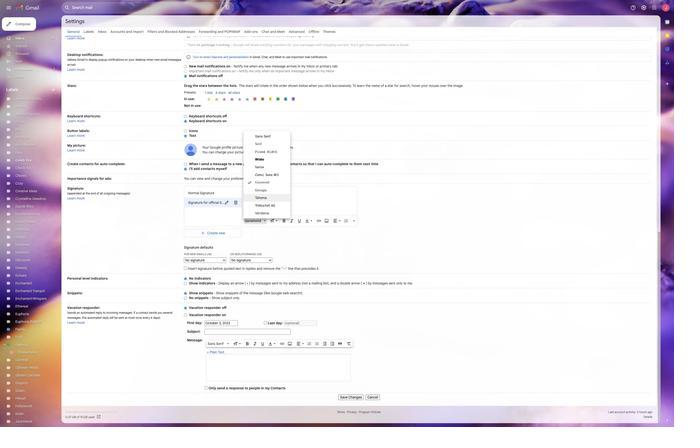 Task type: vqa. For each thing, say whether or not it's contained in the screenshot.
package's Meet
yes



Task type: describe. For each thing, give the bounding box(es) containing it.
Only send a response to people in my Contacts checkbox
[[205, 387, 208, 390]]

bbq
[[15, 128, 22, 132]]

myself
[[216, 167, 227, 171]]

search!).
[[290, 291, 303, 296]]

1 for 1
[[54, 67, 55, 71]]

0 horizontal spatial arrives
[[287, 64, 297, 68]]

first day:
[[187, 321, 203, 325]]

underline ‪(⌘u)‬ image for sans serif
[[260, 342, 265, 347]]

all stars link
[[228, 91, 243, 95]]

First day: text field
[[205, 321, 238, 326]]

learn inside signature: (appended at the end of all outgoing messages) learn more
[[67, 196, 76, 201]]

new inside desktop notifications: (allows gmail to display popup notifications on your desktop when new email messages arrive) learn more
[[154, 58, 160, 62]]

subject
[[221, 296, 232, 300]]

learn inside keyboard shortcuts: learn more
[[67, 119, 76, 123]]

and inside labels navigation
[[25, 97, 31, 101]]

0 horizontal spatial contacts
[[271, 386, 286, 391]]

1 · from the left
[[346, 411, 347, 414]]

2 horizontal spatial sans
[[265, 173, 273, 177]]

1 arrow from the left
[[235, 281, 244, 286]]

to down the numbers
[[283, 55, 285, 59]]

to inside vacation responder: (sends an automated reply to incoming messages. if a contact sends you several messages, this automated reply will be sent at most once every 4 days) learn more
[[103, 311, 106, 315]]

(appended
[[67, 192, 82, 195]]

drag the stars between the lists. the stars will rotate in the order shown below when you click successively. to learn the name of a star for search, hover your mouse over the image.
[[184, 84, 464, 88]]

notifications:
[[82, 53, 104, 57]]

your inside your google profile picture is visible across google services. you can change your picture in about me .
[[227, 150, 234, 155]]

Subject text field
[[205, 329, 291, 335]]

1 horizontal spatial send
[[217, 386, 225, 391]]

in right not
[[191, 103, 194, 108]]

chat and meet link
[[262, 30, 285, 34]]

a left "person,"
[[233, 162, 235, 166]]

euphoria for euphoria link
[[15, 312, 29, 316]]

1 horizontal spatial only
[[396, 281, 403, 286]]

footer containing terms
[[62, 410, 657, 420]]

hover
[[412, 84, 421, 88]]

at inside signature: (appended at the end of all outgoing messages) learn more
[[82, 192, 85, 195]]

fixed width
[[255, 150, 277, 154]]

4 learn more link from the top
[[67, 134, 85, 138]]

next
[[363, 162, 370, 166]]

1 horizontal spatial sent
[[272, 281, 279, 286]]

desserts link
[[15, 251, 29, 255]]

time
[[371, 162, 379, 166]]

your down "myself"
[[223, 177, 230, 181]]

me for only
[[249, 69, 254, 73]]

0 vertical spatial package
[[291, 34, 303, 37]]

message up shown
[[291, 69, 305, 73]]

0 vertical spatial that
[[308, 162, 315, 166]]

creative
[[15, 189, 28, 193]]

aurora for aurora ethereal
[[15, 112, 26, 117]]

4 stars link
[[216, 91, 228, 95]]

my left or
[[301, 64, 306, 68]]

2 horizontal spatial sent
[[389, 281, 396, 286]]

0 horizontal spatial star
[[207, 91, 213, 95]]

2 · from the left
[[358, 411, 358, 414]]

0 vertical spatial signature
[[200, 191, 215, 195]]

for left search,
[[395, 84, 399, 88]]

1 vertical spatial ethereal
[[15, 304, 28, 309]]

7 learn more link from the top
[[67, 321, 85, 325]]

2 use from the left
[[257, 253, 262, 256]]

message left (like
[[249, 291, 263, 296]]

sans serif option
[[207, 342, 226, 346]]

1 vertical spatial change
[[211, 177, 223, 181]]

1 vertical spatial automated
[[87, 316, 102, 320]]

more inside the button labels: learn more
[[77, 134, 85, 138]]

when down the new mail notifications on - notify me when any new message arrives in my inbox or primary tab
[[262, 69, 270, 73]]

1 vertical spatial ms
[[271, 204, 275, 208]]

1 horizontal spatial contacts
[[201, 167, 215, 171]]

serif inside sans serif option
[[216, 342, 224, 346]]

across
[[258, 145, 268, 150]]

1 vertical spatial important
[[276, 69, 291, 73]]

to inside desktop notifications: (allows gmail to display popup notifications on your desktop when new email messages arrive) learn more
[[85, 58, 88, 62]]

0 vertical spatial only
[[255, 69, 261, 73]]

can inside your google profile picture is visible across google services. you can change your picture in about me .
[[209, 150, 214, 155]]

stars down lists.
[[233, 91, 240, 95]]

Icons radio
[[184, 129, 187, 133]]

mouse
[[429, 84, 439, 88]]

official
[[209, 201, 219, 205]]

link ‪(⌘k)‬ image
[[280, 342, 285, 346]]

learn inside desktop notifications: (allows gmail to display popup notifications on your desktop when new email messages arrive) learn more
[[67, 68, 76, 72]]

signature for for
[[188, 201, 203, 205]]

fixed
[[255, 150, 265, 154]]

turn for turn on smart features and personalization in gmail, chat, and meet to use package tracking
[[193, 34, 199, 37]]

formatting options toolbar containing sans serif
[[206, 341, 353, 347]]

Signature text field
[[245, 189, 355, 213]]

insert image image for sans serif
[[288, 342, 292, 346]]

of right name
[[381, 84, 384, 88]]

italic ‪(⌘i)‬ image for garamond
[[290, 219, 294, 223]]

more inside 'my picture: learn more'
[[77, 148, 85, 153]]

change inside your google profile picture is visible across google services. you can change your picture in about me .
[[215, 150, 227, 155]]

only
[[209, 386, 216, 391]]

97
[[52, 37, 55, 40]]

ads:
[[105, 177, 112, 181]]

for up signals on the left top
[[94, 162, 99, 166]]

turn for turn on package tracking - google will share tracking numbers for your packages with shipping carriers. you'll get status updates here in gmail.
[[188, 43, 196, 47]]

0 vertical spatial all
[[228, 91, 232, 95]]

vacation responder: (sends an automated reply to incoming messages. if a contact sends you several messages, this automated reply will be sent at most once every 4 days) learn more
[[67, 306, 173, 325]]

1 vertical spatial serif
[[255, 142, 262, 146]]

picture image
[[184, 143, 198, 157]]

a right name
[[385, 84, 387, 88]]

the right learn
[[366, 84, 371, 88]]

indent less ‪(⌘[)‬ image
[[322, 342, 327, 346]]

main menu image
[[6, 5, 12, 11]]

first
[[187, 321, 195, 325]]

0 vertical spatial will
[[245, 43, 250, 47]]

1 ( from the left
[[245, 281, 246, 286]]

0 vertical spatial ethereal
[[26, 112, 39, 117]]

enchanted tranquil link
[[15, 289, 45, 293]]

compose
[[15, 22, 30, 26]]

notifications up the mail notifications off
[[205, 64, 226, 68]]

ideas
[[29, 189, 37, 193]]

0 vertical spatial contacts
[[79, 162, 94, 166]]

message right any
[[272, 64, 286, 68]]

human
[[253, 199, 262, 202]]

celeb tea
[[15, 158, 31, 163]]

1 horizontal spatial arrives
[[306, 69, 316, 73]]

google right (like
[[271, 291, 282, 296]]

navigation containing save changes
[[67, 394, 651, 401]]

vacation for vacation responder: (sends an automated reply to incoming messages. if a contact sends you several messages, this automated reply will be sent at most once every 4 days) learn more
[[67, 306, 82, 310]]

new mail notifications on - notify me when any new message arrives in my inbox or primary tab
[[189, 64, 338, 68]]

with
[[316, 43, 323, 47]]

indent more ‪(⌘])‬ image
[[330, 342, 335, 346]]

use for important
[[286, 55, 291, 59]]

2 learn more link from the top
[[67, 68, 85, 72]]

replies
[[246, 267, 256, 271]]

show snippets - show snippets of the message (like google web search!).
[[189, 291, 303, 296]]

email
[[161, 58, 168, 62]]

check-ins link
[[15, 166, 31, 170]]

in left gmail.
[[397, 43, 399, 47]]

google up width
[[269, 145, 280, 150]]

my down primary
[[321, 69, 325, 73]]

show right 'show snippets' radio
[[189, 291, 198, 296]]

search mail image
[[63, 3, 72, 12]]

google right your
[[210, 145, 221, 150]]

button labels: learn more
[[67, 129, 90, 138]]

stars up 1 star 'link'
[[199, 84, 207, 88]]

notifications up between
[[212, 69, 231, 73]]

aurora for aurora link
[[15, 105, 26, 109]]

delight
[[15, 235, 26, 240]]

glimmer petals link
[[15, 366, 38, 370]]

1 vertical spatial will
[[254, 84, 259, 88]]

you can view and change your preferences here .
[[184, 177, 258, 181]]

2 horizontal spatial messages
[[373, 281, 388, 286]]

(allows
[[67, 58, 76, 62]]

the left the "-
[[276, 267, 281, 271]]

0 vertical spatial ms
[[274, 173, 279, 177]]

1 vertical spatial package
[[201, 43, 215, 47]]

a left double
[[337, 281, 339, 286]]

notifications down important
[[197, 74, 218, 78]]

1 horizontal spatial 4
[[216, 91, 218, 95]]

the left lists.
[[223, 84, 229, 88]]

important mail notifications on - notify me only when an important message arrives in my inbox
[[189, 69, 334, 73]]

your left packages
[[293, 43, 300, 47]]

when left any
[[250, 64, 258, 68]]

1 vertical spatial inbox
[[326, 69, 334, 73]]

New mail notifications on radio
[[184, 65, 187, 68]]

1 vertical spatial use:
[[195, 103, 202, 108]]

about
[[250, 150, 259, 155]]

0 vertical spatial picture
[[232, 145, 243, 150]]

crystalline
[[15, 197, 32, 201]]

snippets for show snippets of the message (like google web search!).
[[199, 291, 213, 296]]

Important mail notifications on radio
[[184, 70, 187, 73]]

in left ons on the top of page
[[250, 34, 252, 37]]

general link
[[67, 30, 80, 34]]

Search mail text field
[[72, 5, 211, 10]]

for
[[184, 253, 189, 256]]

the left order
[[273, 84, 278, 88]]

0 vertical spatial here
[[389, 43, 396, 47]]

show right show indicators option
[[189, 281, 198, 286]]

chat, for in gmail, chat, and meet to use important mail notifications
[[262, 55, 269, 59]]

off for keyboard shortcuts off
[[223, 114, 227, 118]]

compose button
[[2, 17, 36, 31]]

signature
[[198, 267, 212, 271]]

I'll add contacts myself radio
[[184, 167, 187, 171]]

0 vertical spatial use:
[[188, 97, 195, 101]]

to left address
[[279, 281, 283, 286]]

1 vertical spatial reply
[[102, 316, 109, 320]]

in down or
[[317, 69, 320, 73]]

1 star link
[[205, 91, 216, 95]]

my left address
[[283, 281, 288, 286]]

updates
[[376, 43, 388, 47]]

notify for notify me only when an important message arrives in my inbox
[[239, 69, 248, 73]]

alerts
[[15, 97, 24, 101]]

No snippets radio
[[184, 297, 187, 300]]

1 vertical spatial bliss
[[26, 205, 33, 209]]

to left people
[[245, 386, 248, 391]]

Keyboard shortcuts off radio
[[184, 115, 187, 118]]

euphoria for euphoria bubbles
[[15, 320, 29, 324]]

the right drag
[[193, 84, 198, 88]]

0 vertical spatial important
[[291, 55, 304, 59]]

2 gb from the left
[[84, 416, 88, 419]]

2 arrow from the left
[[351, 281, 360, 286]]

underline ‪(⌘u)‬ image for garamond
[[297, 219, 302, 224]]

days)
[[153, 316, 160, 320]]

in down share
[[250, 55, 252, 59]]

bulleted list ‪(⌘⇧8)‬ image
[[315, 342, 320, 346]]

0 horizontal spatial send
[[201, 162, 209, 166]]

more inside signature: (appended at the end of all outgoing messages) learn more
[[77, 196, 85, 201]]

sans inside option
[[208, 342, 215, 346]]

learn inside 'my picture: learn more'
[[67, 148, 76, 153]]

last account activity: 3 hours ago details
[[609, 411, 653, 419]]

smart for turn on smart features and personalization in gmail, chat, and meet to use package tracking
[[204, 34, 211, 37]]

support image
[[631, 5, 637, 11]]

1 vertical spatial .
[[257, 177, 258, 181]]

hours
[[640, 411, 647, 414]]

3 learn more link from the top
[[67, 119, 85, 123]]

your right hover at top right
[[421, 84, 428, 88]]

discounts
[[15, 258, 31, 263]]

turn for turn on smart features and personalization in gmail, chat, and meet to use important mail notifications
[[193, 55, 199, 59]]

2 horizontal spatial mail
[[305, 55, 310, 59]]

of left "15"
[[77, 416, 80, 419]]

petals
[[29, 366, 38, 370]]

for left official
[[204, 201, 208, 205]]

day: for first day:
[[195, 321, 203, 325]]

garamond option
[[244, 219, 263, 223]]

1 use from the left
[[207, 253, 212, 256]]

numbered list ‪(⌘⇧7)‬ image
[[307, 342, 312, 346]]

sent inside vacation responder: (sends an automated reply to incoming messages. if a contact sends you several messages, this automated reply will be sent at most once every 4 days) learn more
[[119, 316, 124, 320]]

delicious
[[15, 228, 29, 232]]

when right below
[[309, 84, 317, 88]]

image.
[[454, 84, 464, 88]]

day: for last day:
[[276, 321, 283, 326]]

the inside signature: (appended at the end of all outgoing messages) learn more
[[86, 192, 90, 195]]

messages inside desktop notifications: (allows gmail to display popup notifications on your desktop when new email messages arrive) learn more
[[168, 58, 181, 62]]

0 horizontal spatial can
[[190, 177, 196, 181]]

cancel button
[[366, 395, 380, 401]]

Last day: checkbox
[[264, 322, 267, 325]]

to up the numbers
[[283, 34, 285, 37]]

response
[[229, 386, 244, 391]]

mailing
[[312, 281, 323, 286]]

1 ) from the left
[[249, 281, 250, 286]]

to left me. at the right bottom of page
[[404, 281, 407, 286]]

snippets up only.
[[226, 291, 239, 296]]

aurora ethereal link
[[15, 112, 39, 117]]

learn more
[[67, 36, 85, 40]]

personalization for in gmail, chat, and meet to use package tracking
[[229, 34, 249, 37]]

0 horizontal spatial that
[[295, 267, 301, 271]]

0 vertical spatial automated
[[81, 311, 95, 315]]

settings
[[65, 18, 85, 24]]

aurora ethereal
[[15, 112, 39, 117]]

garamond inside option
[[245, 219, 261, 223]]

labels navigation
[[0, 15, 62, 428]]

stars down between
[[218, 91, 226, 95]]

to down profile
[[228, 162, 232, 166]]

. inside your google profile picture is visible across google services. you can change your picture in about me .
[[265, 150, 266, 155]]

be
[[114, 316, 118, 320]]

shortcuts for on
[[206, 119, 222, 123]]

button
[[67, 129, 78, 133]]

glimmer for glimmer link
[[15, 358, 28, 363]]

chat and meet
[[262, 30, 285, 34]]

keyboard shortcuts on
[[189, 119, 227, 123]]

1 them from the left
[[263, 162, 272, 166]]

euphoria bubbles
[[15, 320, 42, 324]]

Show indicators radio
[[184, 282, 187, 286]]

create new
[[207, 231, 225, 236]]

creative ideas
[[15, 189, 37, 193]]

a inside vacation responder: (sends an automated reply to incoming messages. if a contact sends you several messages, this automated reply will be sent at most once every 4 days) learn more
[[136, 311, 138, 315]]

1 vertical spatial picture
[[235, 150, 246, 155]]

0 vertical spatial add
[[256, 162, 263, 166]]

glisten cascade link
[[15, 374, 40, 378]]

business
[[220, 201, 233, 205]]

packages
[[301, 43, 315, 47]]

notifications inside desktop notifications: (allows gmail to display popup notifications on your desktop when new email messages arrive) learn more
[[108, 58, 124, 62]]

enchanted for enchanted 'link'
[[15, 281, 32, 286]]

1 gb from the left
[[72, 416, 76, 419]]

my picture: learn more
[[67, 143, 86, 153]]

hnoah
[[15, 397, 26, 401]]

for left ads:
[[99, 177, 104, 181]]

1 horizontal spatial messages
[[256, 281, 271, 286]]

signals
[[87, 177, 99, 181]]

2 horizontal spatial tracking
[[303, 34, 314, 37]]

responder for off
[[204, 306, 221, 310]]

a right (not
[[309, 281, 311, 286]]

Keyboard shortcuts on radio
[[184, 120, 187, 123]]

link ‪(⌘k)‬ image
[[317, 219, 322, 223]]

0 horizontal spatial tracking
[[216, 43, 230, 47]]

1 horizontal spatial contacts
[[287, 162, 302, 166]]

1 vertical spatial an
[[231, 281, 234, 286]]

filters and blocked addresses link
[[148, 30, 195, 34]]

of up only.
[[239, 291, 243, 296]]

1 learn from the top
[[67, 36, 76, 40]]

you'll
[[351, 43, 359, 47]]

you inside your google profile picture is visible across google services. you can change your picture in about me .
[[202, 150, 208, 155]]

euphoria link
[[15, 312, 29, 316]]

last for last day:
[[268, 321, 275, 326]]

in right people
[[261, 386, 264, 391]]

2 ) from the left
[[366, 281, 367, 286]]

when inside desktop notifications: (allows gmail to display popup notifications on your desktop when new email messages arrive) learn more
[[147, 58, 154, 62]]

show up 'no snippets - show subject only.'
[[216, 291, 225, 296]]

"
[[286, 267, 287, 271]]

program
[[359, 411, 370, 414]]

0.07
[[65, 416, 71, 419]]

menu containing wide
[[244, 131, 291, 219]]

0 vertical spatial inbox link
[[98, 30, 107, 34]]

last for last account activity: 3 hours ago details
[[609, 411, 614, 414]]

gmail
[[77, 58, 85, 62]]

meet for package
[[275, 34, 282, 37]]

italic ‪(⌘i)‬ image for sans serif
[[253, 342, 258, 346]]

settings image
[[641, 5, 647, 11]]

numbered list ‪(⌘⇧7)‬ image
[[344, 219, 349, 223]]



Task type: locate. For each thing, give the bounding box(es) containing it.
learn up button
[[67, 119, 76, 123]]

2 features from the top
[[212, 55, 223, 59]]

starred
[[15, 44, 27, 48]]

1 for 1 star 4 stars all stars
[[205, 91, 206, 95]]

normal signature
[[188, 191, 215, 195]]

blocked
[[165, 30, 178, 34]]

1 auto- from the left
[[100, 162, 109, 166]]

ms down other
[[274, 173, 279, 177]]

chat, for in gmail, chat, and meet to use package tracking
[[262, 34, 269, 37]]

and
[[126, 30, 132, 34], [158, 30, 164, 34], [218, 30, 224, 34], [270, 30, 276, 34], [223, 34, 228, 37], [269, 34, 274, 37], [223, 55, 228, 59], [269, 55, 274, 59], [25, 97, 31, 101], [205, 177, 210, 181], [257, 267, 263, 271], [331, 281, 336, 286]]

When I send a message to a new person, add them to Other Contacts so that I can auto-complete to them next time radio
[[184, 163, 187, 166]]

inbox for inbox link to the top
[[98, 30, 107, 34]]

5 more from the top
[[77, 148, 85, 153]]

italic ‪(⌘i)‬ image down signature text field
[[290, 219, 294, 223]]

gmail, for in gmail, chat, and meet to use important mail notifications
[[253, 55, 261, 59]]

remove formatting ‪(⌘\)‬ image
[[347, 342, 352, 346]]

to left the "incoming"
[[103, 311, 106, 315]]

1 vertical spatial arrives
[[306, 69, 316, 73]]

bliss whisper link
[[15, 143, 36, 147]]

1 horizontal spatial add
[[256, 162, 263, 166]]

2 vertical spatial me
[[260, 150, 265, 155]]

0 horizontal spatial inbox
[[15, 36, 25, 41]]

1 vertical spatial here
[[250, 177, 257, 181]]

1 vertical spatial contacts
[[271, 386, 286, 391]]

your
[[293, 43, 300, 47], [129, 58, 135, 62], [421, 84, 428, 88], [227, 150, 234, 155], [223, 177, 230, 181]]

labels inside labels navigation
[[6, 87, 18, 92]]

mail for new mail notifications on - notify me when any new message arrives in my inbox or primary tab
[[197, 64, 204, 68]]

picture
[[232, 145, 243, 150], [235, 150, 246, 155]]

no for no snippets - show subject only.
[[189, 296, 194, 300]]

underline ‪(⌘u)‬ image left link ‪(⌘k)‬ image
[[297, 219, 302, 224]]

in right rotate
[[270, 84, 272, 88]]

· right terms link
[[346, 411, 347, 414]]

use for package
[[286, 34, 291, 37]]

level
[[82, 277, 90, 281]]

signature for defaults
[[184, 246, 199, 250]]

you down your
[[202, 150, 208, 155]]

vacation for vacation responder off
[[189, 306, 204, 310]]

on inside desktop notifications: (allows gmail to display popup notifications on your desktop when new email messages arrive) learn more
[[125, 58, 128, 62]]

an up messages,
[[77, 311, 80, 315]]

me.
[[408, 281, 413, 286]]

me inside your google profile picture is visible across google services. you can change your picture in about me .
[[260, 150, 265, 155]]

1 horizontal spatial create
[[207, 231, 218, 236]]

keyboard for keyboard shortcuts: learn more
[[67, 114, 83, 118]]

addresses
[[178, 30, 195, 34]]

numbers
[[273, 43, 287, 47]]

learn more link down the general
[[67, 36, 85, 40]]

1 horizontal spatial you
[[318, 84, 324, 88]]

1 vertical spatial 1
[[205, 91, 206, 95]]

arrives
[[287, 64, 297, 68], [306, 69, 316, 73]]

4 learn from the top
[[67, 134, 76, 138]]

follow link to manage storage image
[[97, 415, 101, 420]]

so
[[303, 162, 307, 166]]

None search field
[[62, 2, 235, 13]]

send right only
[[217, 386, 225, 391]]

gmail, for in gmail, chat, and meet to use package tracking
[[253, 34, 261, 37]]

save changes
[[340, 396, 362, 400]]

0 vertical spatial serif
[[264, 135, 271, 138]]

the right over
[[448, 84, 453, 88]]

0 horizontal spatial ·
[[346, 411, 347, 414]]

2 by from the left
[[368, 281, 372, 286]]

sent down remove
[[272, 281, 279, 286]]

labels up learn more
[[84, 30, 94, 34]]

1 vertical spatial labels
[[6, 87, 18, 92]]

learn more link down button
[[67, 134, 85, 138]]

1 vertical spatial me
[[249, 69, 254, 73]]

labels heading
[[6, 87, 51, 92]]

menu
[[244, 131, 291, 219]]

snippets for show subject only.
[[195, 296, 209, 300]]

ons
[[252, 30, 258, 34]]

vacation up the (sends
[[67, 306, 82, 310]]

important up order
[[276, 69, 291, 73]]

me left any
[[244, 64, 249, 68]]

2 no from the top
[[189, 296, 194, 300]]

1 vertical spatial indicators
[[199, 281, 215, 286]]

reply down the "incoming"
[[102, 316, 109, 320]]

subject:
[[187, 330, 201, 334]]

features up the mail notifications off
[[212, 55, 223, 59]]

smart for turn on smart features and personalization in gmail, chat, and meet to use important mail notifications
[[204, 55, 211, 59]]

1 more from the top
[[77, 36, 85, 40]]

1 responder from the top
[[204, 306, 221, 310]]

1 horizontal spatial day:
[[276, 321, 283, 326]]

bliss
[[15, 143, 22, 147], [26, 205, 33, 209]]

features for turn on smart features and personalization in gmail, chat, and meet to use important mail notifications
[[212, 55, 223, 59]]

other
[[277, 162, 287, 166]]

1 gmail, from the top
[[253, 34, 261, 37]]

2 vertical spatial turn
[[193, 55, 199, 59]]

before
[[213, 267, 223, 271]]

dazzle for dazzle bliss
[[15, 205, 26, 209]]

add down when
[[194, 167, 200, 171]]

2 dazzle from the top
[[15, 212, 26, 217]]

1 vertical spatial 4
[[151, 316, 152, 320]]

0 horizontal spatial bliss
[[15, 143, 22, 147]]

get
[[359, 43, 364, 47]]

1 horizontal spatial mail
[[205, 69, 211, 73]]

1 dazzle from the top
[[15, 205, 26, 209]]

shown
[[288, 84, 298, 88]]

3 learn from the top
[[67, 119, 76, 123]]

keyboard shortcuts off
[[189, 114, 227, 118]]

0 horizontal spatial sans serif
[[208, 342, 224, 346]]

1 horizontal spatial you
[[202, 150, 208, 155]]

2 glimmer from the top
[[15, 366, 28, 370]]

incoming
[[106, 311, 118, 315]]

1 horizontal spatial auto-
[[324, 162, 333, 166]]

1 horizontal spatial at
[[125, 316, 128, 320]]

2 vertical spatial off
[[222, 306, 227, 310]]

keyboard
[[67, 114, 83, 118], [189, 114, 205, 118], [189, 119, 205, 123]]

turn on smart features and personalization button for in gmail, chat, and meet to use important mail notifications
[[193, 55, 249, 59]]

inbox
[[98, 30, 107, 34], [15, 36, 25, 41]]

for right the numbers
[[288, 43, 292, 47]]

0 vertical spatial smart
[[204, 34, 211, 37]]

0 horizontal spatial serif
[[216, 342, 224, 346]]

0 horizontal spatial add
[[194, 167, 200, 171]]

general
[[67, 30, 80, 34]]

2 aurora from the top
[[15, 112, 26, 117]]

1 smart from the top
[[204, 34, 211, 37]]

1 shortcuts from the top
[[206, 114, 222, 118]]

turn on smart features and personalization button for in gmail, chat, and meet to use package tracking
[[193, 34, 249, 37]]

dazzle down crystalline
[[15, 205, 26, 209]]

is
[[244, 145, 246, 150]]

enchanted for enchanted tranquil
[[15, 289, 32, 293]]

quote ‪(⌘⇧9)‬ image
[[338, 342, 343, 346]]

reply down responder: at the left bottom of page
[[96, 311, 102, 315]]

auto- right so
[[324, 162, 333, 166]]

learn inside the button labels: learn more
[[67, 134, 76, 138]]

sans
[[255, 135, 263, 138], [265, 173, 273, 177], [208, 342, 215, 346]]

5 learn more link from the top
[[67, 148, 85, 153]]

euphoria bubbles link
[[15, 320, 42, 324]]

1 horizontal spatial will
[[245, 43, 250, 47]]

learn down my
[[67, 148, 76, 153]]

Show snippets radio
[[184, 292, 187, 296]]

0 horizontal spatial insert image image
[[288, 342, 292, 346]]

them left next
[[354, 162, 362, 166]]

enchanted up ethereal link
[[15, 297, 32, 301]]

(not
[[302, 281, 308, 286]]

Text radio
[[184, 134, 187, 138]]

1 vertical spatial personalization
[[229, 55, 249, 59]]

people
[[249, 386, 260, 391]]

create for create contacts for auto-complete:
[[67, 162, 78, 166]]

1 horizontal spatial labels
[[84, 30, 94, 34]]

0 vertical spatial labels
[[84, 30, 94, 34]]

signature down the normal
[[188, 201, 203, 205]]

show indicators - display an arrow ( › ) by messages sent to my address (not a mailing list), and a double arrow ( » ) by messages sent only to me.
[[189, 281, 413, 286]]

automated right this in the bottom of the page
[[87, 316, 102, 320]]

2 auto- from the left
[[324, 162, 333, 166]]

alerts and notifs
[[15, 97, 41, 101]]

an inside vacation responder: (sends an automated reply to incoming messages. if a contact sends you several messages, this automated reply will be sent at most once every 4 days) learn more
[[77, 311, 80, 315]]

filters and blocked addresses
[[148, 30, 195, 34]]

personalization
[[229, 34, 249, 37], [229, 55, 249, 59]]

glimmer for glimmer petals
[[15, 366, 28, 370]]

more button
[[0, 73, 58, 81]]

6 learn more link from the top
[[67, 196, 85, 201]]

1 vertical spatial turn
[[188, 43, 196, 47]]

you inside vacation responder: (sends an automated reply to incoming messages. if a contact sends you several messages, this automated reply will be sent at most once every 4 days) learn more
[[158, 311, 163, 315]]

labels:
[[79, 129, 90, 133]]

starred link
[[15, 44, 27, 48]]

0 horizontal spatial i
[[199, 162, 200, 166]]

inbox for bottom inbox link
[[15, 36, 25, 41]]

No indicators radio
[[184, 277, 187, 281]]

the down the ›
[[243, 291, 249, 296]]

desktop
[[135, 58, 146, 62]]

insert image image for garamond
[[324, 219, 329, 223]]

at inside vacation responder: (sends an automated reply to incoming messages. if a contact sends you several messages, this automated reply will be sent at most once every 4 days) learn more
[[125, 316, 128, 320]]

more inside desktop notifications: (allows gmail to display popup notifications on your desktop when new email messages arrive) learn more
[[77, 68, 85, 72]]

no for no indicators
[[189, 277, 194, 281]]

0 vertical spatial arrives
[[287, 64, 297, 68]]

advanced search options image
[[223, 3, 233, 12]]

learn inside vacation responder: (sends an automated reply to incoming messages. if a contact sends you several messages, this automated reply will be sent at most once every 4 days) learn more
[[67, 321, 76, 325]]

1 horizontal spatial arrow
[[351, 281, 360, 286]]

when right desktop
[[147, 58, 154, 62]]

0 horizontal spatial (
[[245, 281, 246, 286]]

in inside your google profile picture is visible across google services. you can change your picture in about me .
[[247, 150, 249, 155]]

of right end
[[97, 192, 99, 195]]

use: right in
[[188, 97, 195, 101]]

2 horizontal spatial will
[[254, 84, 259, 88]]

footer
[[62, 410, 657, 420]]

2 vertical spatial enchanted
[[15, 297, 32, 301]]

save
[[340, 396, 348, 400]]

no right the no indicators radio
[[189, 277, 194, 281]]

star left search,
[[388, 84, 394, 88]]

google down pop/imap
[[233, 43, 244, 47]]

Last day: text field
[[284, 321, 317, 326]]

me down the new mail notifications on - notify me when any new message arrives in my inbox or primary tab
[[249, 69, 254, 73]]

1 vertical spatial use
[[286, 55, 291, 59]]

vacation
[[67, 306, 82, 310], [189, 306, 204, 310], [189, 313, 204, 317]]

1 horizontal spatial inbox
[[98, 30, 107, 34]]

2 learn from the top
[[67, 68, 76, 72]]

3 more from the top
[[77, 119, 85, 123]]

whisper
[[23, 143, 36, 147]]

Vacation responder off radio
[[184, 307, 187, 310]]

you
[[202, 150, 208, 155], [184, 177, 190, 181]]

1 vertical spatial italic ‪(⌘i)‬ image
[[253, 342, 258, 346]]

chores
[[15, 174, 26, 178]]

notifications up or
[[311, 55, 327, 59]]

to right complete
[[350, 162, 353, 166]]

0 horizontal spatial me
[[244, 64, 249, 68]]

0 vertical spatial garamond
[[255, 181, 269, 184]]

stars right the
[[246, 84, 253, 88]]

glimmer down glimmer link
[[15, 366, 28, 370]]

insert signature before quoted text in replies and remove the "--" line that precedes it.
[[187, 267, 320, 271]]

3 enchanted from the top
[[15, 297, 32, 301]]

star down between
[[207, 91, 213, 95]]

meet for important
[[275, 55, 282, 59]]

themes
[[323, 30, 336, 34]]

indicators for show
[[199, 281, 215, 286]]

popup
[[99, 58, 107, 62]]

whispers
[[32, 297, 47, 301]]

Vacation responder on radio
[[184, 314, 187, 317]]

indicators for no
[[195, 277, 211, 281]]

0 vertical spatial at
[[82, 192, 85, 195]]

contacts left so
[[287, 162, 302, 166]]

in
[[250, 34, 252, 37], [397, 43, 399, 47], [250, 55, 252, 59], [298, 64, 301, 68], [317, 69, 320, 73], [270, 84, 272, 88], [191, 103, 194, 108], [247, 150, 249, 155], [242, 267, 245, 271], [261, 386, 264, 391]]

· right the privacy "link"
[[358, 411, 358, 414]]

insert image image right link ‪(⌘k)‬ image
[[324, 219, 329, 223]]

navigation
[[67, 394, 651, 401]]

responder for on
[[204, 313, 221, 317]]

1 vertical spatial add
[[194, 167, 200, 171]]

tahoma
[[255, 196, 267, 200]]

0 horizontal spatial them
[[263, 162, 272, 166]]

off for vacation responder off
[[222, 306, 227, 310]]

1 horizontal spatial (
[[361, 281, 362, 286]]

drag
[[184, 84, 192, 88]]

5 learn from the top
[[67, 148, 76, 153]]

dazzle up dead
[[15, 212, 26, 217]]

keyboard inside keyboard shortcuts: learn more
[[67, 114, 83, 118]]

delight link
[[15, 235, 26, 240]]

1 horizontal spatial italic ‪(⌘i)‬ image
[[290, 219, 294, 223]]

formatting options toolbar
[[243, 218, 357, 224], [206, 341, 353, 347]]

features for turn on smart features and personalization in gmail, chat, and meet to use package tracking
[[212, 34, 223, 37]]

gmail image
[[15, 3, 42, 12]]

from the office of: james. h. peterson, adult human man
[[245, 189, 271, 202]]

when i send a message to a new person, add them to other contacts so that i can auto-complete to them next time
[[189, 162, 379, 166]]

tracking right share
[[260, 43, 273, 47]]

2 chat, from the top
[[262, 55, 269, 59]]

will inside vacation responder: (sends an automated reply to incoming messages. if a contact sends you several messages, this automated reply will be sent at most once every 4 days) learn more
[[110, 316, 114, 320]]

underline ‪(⌘u)‬ image down subject text field
[[260, 342, 265, 347]]

sans serif inside option
[[208, 342, 224, 346]]

2 enchanted from the top
[[15, 289, 32, 293]]

last inside last account activity: 3 hours ago details
[[609, 411, 614, 414]]

aurora down alerts on the left top of page
[[15, 105, 26, 109]]

cozy link
[[15, 181, 23, 186]]

0 vertical spatial you
[[202, 150, 208, 155]]

me for when
[[244, 64, 249, 68]]

1 horizontal spatial an
[[231, 281, 234, 286]]

4 more from the top
[[77, 134, 85, 138]]

in left or
[[298, 64, 301, 68]]

tab list
[[661, 15, 675, 410]]

1 vertical spatial can
[[318, 162, 324, 166]]

sans serif inside menu
[[255, 135, 271, 138]]

0 horizontal spatial package
[[201, 43, 215, 47]]

2 shortcuts from the top
[[206, 119, 222, 123]]

bold ‪(⌘b)‬ image for sans serif
[[245, 342, 250, 346]]

1 vertical spatial chat,
[[262, 55, 269, 59]]

will
[[245, 43, 250, 47], [254, 84, 259, 88], [110, 316, 114, 320]]

of inside signature: (appended at the end of all outgoing messages) learn more
[[97, 192, 99, 195]]

shortcuts:
[[84, 114, 101, 118]]

arrives up shown
[[287, 64, 297, 68]]

0 vertical spatial glimmer
[[15, 358, 28, 363]]

2 more from the top
[[77, 68, 85, 72]]

birthdaze
[[15, 135, 30, 140]]

automated down responder: at the left bottom of page
[[81, 311, 95, 315]]

inbox up starred link at the top left of page
[[15, 36, 25, 41]]

1 horizontal spatial star
[[388, 84, 394, 88]]

italic ‪(⌘i)‬ image down subject text field
[[253, 342, 258, 346]]

on
[[230, 253, 234, 256]]

7 more from the top
[[77, 321, 85, 325]]

2 i from the left
[[316, 162, 317, 166]]

1 by from the left
[[251, 281, 255, 286]]

narrow
[[255, 165, 264, 169]]

italic ‪(⌘i)‬ image
[[290, 219, 294, 223], [253, 342, 258, 346]]

that right line
[[295, 267, 301, 271]]

0 horizontal spatial auto-
[[100, 162, 109, 166]]

Mail notifications off radio
[[184, 74, 187, 78]]

forwarding and pop/imap
[[199, 30, 240, 34]]

outgoing
[[104, 192, 115, 195]]

create inside button
[[207, 231, 218, 236]]

signature up signature for official business
[[200, 191, 215, 195]]

1 inside labels navigation
[[54, 67, 55, 71]]

tracking up packages
[[303, 34, 314, 37]]

( left » at bottom right
[[361, 281, 362, 286]]

1 vertical spatial star
[[207, 91, 213, 95]]

dreamy
[[15, 266, 27, 270]]

smart
[[204, 34, 211, 37], [204, 55, 211, 59]]

2 smart from the top
[[204, 55, 211, 59]]

a up 'i'll add contacts myself'
[[210, 162, 212, 166]]

your down profile
[[227, 150, 234, 155]]

1 horizontal spatial .
[[265, 150, 266, 155]]

6 more from the top
[[77, 196, 85, 201]]

insert image image
[[324, 219, 329, 223], [288, 342, 292, 346]]

tracking down forwarding and pop/imap
[[216, 43, 230, 47]]

dreamy link
[[15, 266, 27, 270]]

bold ‪(⌘b)‬ image
[[282, 219, 287, 223], [245, 342, 250, 346]]

here
[[389, 43, 396, 47], [250, 177, 257, 181]]

snippets up vacation responder off
[[195, 296, 209, 300]]

dazzle for dazzle harmony
[[15, 212, 26, 217]]

learn down arrive)
[[67, 68, 76, 72]]

0 horizontal spatial important
[[276, 69, 291, 73]]

6 learn from the top
[[67, 196, 76, 201]]

more down picture:
[[77, 148, 85, 153]]

inbox inside labels navigation
[[15, 36, 25, 41]]

contact
[[139, 311, 148, 315]]

labels for labels heading
[[6, 87, 18, 92]]

0 vertical spatial enchanted
[[15, 281, 32, 286]]

4 inside vacation responder: (sends an automated reply to incoming messages. if a contact sends you several messages, this automated reply will be sent at most once every 4 days) learn more
[[151, 316, 152, 320]]

b-
[[15, 120, 19, 124]]

0 vertical spatial indicators
[[195, 277, 211, 281]]

can down your
[[209, 150, 214, 155]]

0 vertical spatial me
[[244, 64, 249, 68]]

enchanted for enchanted whispers
[[15, 297, 32, 301]]

keyboard for keyboard shortcuts on
[[189, 119, 205, 123]]

0 vertical spatial sans
[[255, 135, 263, 138]]

importance signals for ads:
[[67, 177, 112, 181]]

mail for important mail notifications on - notify me only when an important message arrives in my inbox
[[205, 69, 211, 73]]

2 ( from the left
[[361, 281, 362, 286]]

2 turn on smart features and personalization button from the top
[[193, 55, 249, 59]]

use right reply/forward
[[257, 253, 262, 256]]

the inside from the office of: james. h. peterson, adult human man
[[253, 189, 257, 193]]

vacation right vacation responder off radio
[[189, 306, 204, 310]]

more inside vacation responder: (sends an automated reply to incoming messages. if a contact sends you several messages, this automated reply will be sent at most once every 4 days) learn more
[[77, 321, 85, 325]]

1 horizontal spatial can
[[209, 150, 214, 155]]

your inside desktop notifications: (allows gmail to display popup notifications on your desktop when new email messages arrive) learn more
[[129, 58, 135, 62]]

quoted
[[224, 267, 235, 271]]

labels for labels link
[[84, 30, 94, 34]]

message up "myself"
[[213, 162, 228, 166]]

2 personalization from the top
[[229, 55, 249, 59]]

None checkbox
[[184, 43, 187, 46], [184, 267, 187, 270], [184, 43, 187, 46], [184, 267, 187, 270]]

formatting options toolbar containing garamond
[[243, 218, 357, 224]]

in right 'text' on the left of the page
[[242, 267, 245, 271]]

1 vertical spatial sans serif
[[208, 342, 224, 346]]

family link
[[15, 328, 25, 332]]

responder:
[[83, 306, 100, 310]]

1 vertical spatial inbox link
[[15, 36, 25, 41]]

create contacts for auto-complete:
[[67, 162, 125, 166]]

new inside create new button
[[219, 231, 225, 236]]

learn more link down picture:
[[67, 148, 85, 153]]

1 vertical spatial no
[[189, 296, 194, 300]]

0 horizontal spatial create
[[67, 162, 78, 166]]

1 horizontal spatial package
[[291, 34, 303, 37]]

0 horizontal spatial inbox
[[307, 64, 315, 68]]

1 features from the top
[[212, 34, 223, 37]]

off for mail notifications off
[[218, 74, 223, 78]]

7 learn from the top
[[67, 321, 76, 325]]

sent left me. at the right bottom of page
[[389, 281, 396, 286]]

2 responder from the top
[[204, 313, 221, 317]]

a left response
[[226, 386, 228, 391]]

last
[[268, 321, 275, 326], [609, 411, 614, 414]]

2 them from the left
[[354, 162, 362, 166]]

1 horizontal spatial )
[[366, 281, 367, 286]]

garamond inside menu
[[255, 181, 269, 184]]

shortcuts for off
[[206, 114, 222, 118]]

accounts
[[110, 30, 125, 34]]

0 vertical spatial sans serif
[[255, 135, 271, 138]]

1 learn more link from the top
[[67, 36, 85, 40]]

off up between
[[218, 74, 223, 78]]

2 gmail, from the top
[[253, 55, 261, 59]]

enchanted whispers link
[[15, 297, 47, 301]]

show left subject
[[212, 296, 220, 300]]

notify for notify me when any new message arrives in my inbox or primary tab
[[234, 64, 243, 68]]

more formatting options image
[[352, 219, 357, 223]]

1 aurora from the top
[[15, 105, 26, 109]]

i
[[199, 162, 200, 166], [316, 162, 317, 166]]

keyboard up icons
[[189, 119, 205, 123]]

at right (appended
[[82, 192, 85, 195]]

an down the new mail notifications on - notify me when any new message arrives in my inbox or primary tab
[[271, 69, 275, 73]]

birthdaze link
[[15, 135, 30, 140]]

i right so
[[316, 162, 317, 166]]

1 i from the left
[[199, 162, 200, 166]]

1 personalization from the top
[[229, 34, 249, 37]]

1 turn on smart features and personalization button from the top
[[193, 34, 249, 37]]

to left other
[[273, 162, 276, 166]]

1 use from the top
[[286, 34, 291, 37]]

0 vertical spatial 4
[[216, 91, 218, 95]]

2 horizontal spatial an
[[271, 69, 275, 73]]

insert image image right link ‪(⌘k)‬ icon
[[288, 342, 292, 346]]

on reply/forward use
[[230, 253, 262, 256]]

0 vertical spatial inbox
[[98, 30, 107, 34]]

1 glimmer from the top
[[15, 358, 28, 363]]

inbox left or
[[307, 64, 315, 68]]

1 horizontal spatial underline ‪(⌘u)‬ image
[[297, 219, 302, 224]]

dazzle harmony link
[[15, 212, 40, 217]]

contacts right people
[[271, 386, 286, 391]]

stars:
[[67, 84, 77, 88]]

2 euphoria from the top
[[15, 320, 29, 324]]

vacation inside vacation responder: (sends an automated reply to incoming messages. if a contact sends you several messages, this automated reply will be sent at most once every 4 days) learn more
[[67, 306, 82, 310]]

0 vertical spatial mail
[[305, 55, 310, 59]]

presentation
[[19, 351, 38, 355]]

1 horizontal spatial sans
[[255, 135, 263, 138]]

keyboard for keyboard shortcuts off
[[189, 114, 205, 118]]

aurora down aurora link
[[15, 112, 26, 117]]

visible
[[247, 145, 257, 150]]

bold ‪(⌘b)‬ image for garamond
[[282, 219, 287, 223]]

2 use from the top
[[286, 55, 291, 59]]

when
[[189, 162, 199, 166]]

mail up important
[[197, 64, 204, 68]]

underline ‪(⌘u)‬ image
[[297, 219, 302, 224], [260, 342, 265, 347]]

0 horizontal spatial last
[[268, 321, 275, 326]]

personalization for in gmail, chat, and meet to use important mail notifications
[[229, 55, 249, 59]]

more inside keyboard shortcuts: learn more
[[77, 119, 85, 123]]

vacation for vacation responder on
[[189, 313, 204, 317]]

1 horizontal spatial tracking
[[260, 43, 273, 47]]

more up labels:
[[77, 119, 85, 123]]

responder down vacation responder off
[[204, 313, 221, 317]]

1 enchanted from the top
[[15, 281, 32, 286]]

cozy
[[15, 181, 23, 186]]

0 vertical spatial bliss
[[15, 143, 22, 147]]

2
[[53, 159, 55, 162]]

create for create new
[[207, 231, 218, 236]]

the left end
[[86, 192, 90, 195]]

you down i'll add contacts myself option at the top left of page
[[184, 177, 190, 181]]

0 horizontal spatial you
[[184, 177, 190, 181]]

discounts link
[[15, 258, 31, 263]]

1 euphoria from the top
[[15, 312, 29, 316]]

1 no from the top
[[189, 277, 194, 281]]

arrives down or
[[306, 69, 316, 73]]

can left view
[[190, 177, 196, 181]]

my right people
[[265, 386, 270, 391]]

) right » at bottom right
[[366, 281, 367, 286]]

privacy link
[[347, 411, 357, 414]]

fruit link
[[15, 335, 22, 340]]

0 horizontal spatial italic ‪(⌘i)‬ image
[[253, 342, 258, 346]]

0 vertical spatial reply
[[96, 311, 102, 315]]

0 horizontal spatial here
[[250, 177, 257, 181]]

all inside signature: (appended at the end of all outgoing messages) learn more
[[100, 192, 103, 195]]

1 chat, from the top
[[262, 34, 269, 37]]

my
[[67, 143, 72, 148]]



